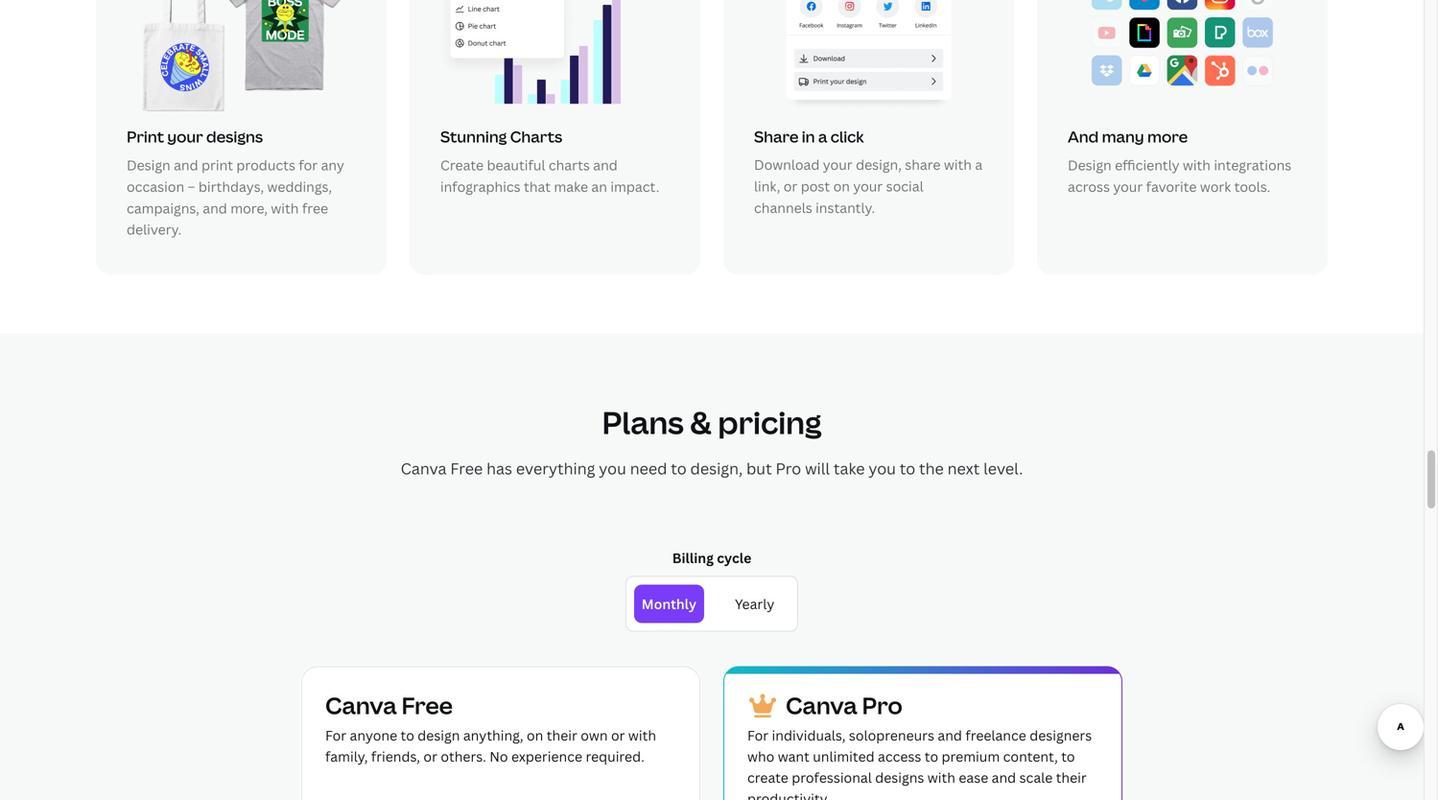Task type: vqa. For each thing, say whether or not it's contained in the screenshot.


Task type: locate. For each thing, give the bounding box(es) containing it.
and down birthdays,
[[203, 199, 227, 217]]

design inside and many more design efficiently with integrations across your favorite work tools.
[[1068, 156, 1112, 174]]

with up work
[[1183, 156, 1211, 174]]

1 you from the left
[[599, 458, 626, 479]]

and
[[174, 156, 198, 174], [593, 156, 618, 174], [203, 199, 227, 217]]

an
[[591, 177, 607, 196]]

a right in
[[818, 126, 827, 147]]

1 horizontal spatial a
[[975, 156, 983, 174]]

to
[[671, 458, 687, 479], [900, 458, 915, 479]]

design for print
[[127, 156, 170, 174]]

pricing
[[718, 402, 822, 443]]

impact.
[[610, 177, 659, 196]]

for
[[299, 156, 318, 174]]

1 horizontal spatial with
[[944, 156, 972, 174]]

print your designs design and print products for any occasion – birthdays, weddings, campaigns, and more, with free delivery.
[[127, 126, 344, 239]]

design
[[127, 156, 170, 174], [1068, 156, 1112, 174]]

a
[[818, 126, 827, 147], [975, 156, 983, 174]]

1 horizontal spatial you
[[869, 458, 896, 479]]

design, inside share in a click download your design, share with a link, or post on your social channels instantly.
[[856, 156, 902, 174]]

share
[[754, 126, 799, 147]]

0 horizontal spatial and
[[174, 156, 198, 174]]

0 horizontal spatial design
[[127, 156, 170, 174]]

a right share
[[975, 156, 983, 174]]

you left 'need'
[[599, 458, 626, 479]]

free
[[450, 458, 483, 479]]

or
[[784, 177, 798, 195]]

design up occasion
[[127, 156, 170, 174]]

occasion
[[127, 177, 184, 196]]

your down efficiently
[[1113, 177, 1143, 196]]

to right 'need'
[[671, 458, 687, 479]]

print
[[127, 126, 164, 147]]

that
[[524, 177, 551, 196]]

1 horizontal spatial to
[[900, 458, 915, 479]]

1 vertical spatial design,
[[690, 458, 743, 479]]

design up across
[[1068, 156, 1112, 174]]

1 horizontal spatial design,
[[856, 156, 902, 174]]

1 horizontal spatial design
[[1068, 156, 1112, 174]]

2 horizontal spatial with
[[1183, 156, 1211, 174]]

social
[[886, 177, 924, 195]]

–
[[188, 177, 195, 196]]

your
[[167, 126, 203, 147], [823, 156, 853, 174], [853, 177, 883, 195], [1113, 177, 1143, 196]]

will
[[805, 458, 830, 479]]

&
[[690, 402, 712, 443]]

2 design from the left
[[1068, 156, 1112, 174]]

design, up social
[[856, 156, 902, 174]]

weddings,
[[267, 177, 332, 196]]

1 to from the left
[[671, 458, 687, 479]]

0 vertical spatial design,
[[856, 156, 902, 174]]

1 design from the left
[[127, 156, 170, 174]]

with right share
[[944, 156, 972, 174]]

1 vertical spatial a
[[975, 156, 983, 174]]

any
[[321, 156, 344, 174]]

and inside stunning charts create beautiful charts and infographics that make an impact.
[[593, 156, 618, 174]]

with inside print your designs design and print products for any occasion – birthdays, weddings, campaigns, and more, with free delivery.
[[271, 199, 299, 217]]

2 horizontal spatial and
[[593, 156, 618, 174]]

design, left but
[[690, 458, 743, 479]]

0 horizontal spatial to
[[671, 458, 687, 479]]

beautiful
[[487, 156, 545, 174]]

has
[[487, 458, 512, 479]]

and up –
[[174, 156, 198, 174]]

0 horizontal spatial you
[[599, 458, 626, 479]]

integrations
[[1214, 156, 1292, 174]]

with down weddings,
[[271, 199, 299, 217]]

design,
[[856, 156, 902, 174], [690, 458, 743, 479]]

next
[[948, 458, 980, 479]]

and up an at the top left of page
[[593, 156, 618, 174]]

create
[[440, 156, 484, 174]]

many
[[1102, 126, 1144, 147]]

0 horizontal spatial a
[[818, 126, 827, 147]]

plans
[[602, 402, 684, 443]]

you right take
[[869, 458, 896, 479]]

but
[[746, 458, 772, 479]]

with
[[944, 156, 972, 174], [1183, 156, 1211, 174], [271, 199, 299, 217]]

with inside and many more design efficiently with integrations across your favorite work tools.
[[1183, 156, 1211, 174]]

0 horizontal spatial with
[[271, 199, 299, 217]]

you
[[599, 458, 626, 479], [869, 458, 896, 479]]

to left the
[[900, 458, 915, 479]]

your right on
[[853, 177, 883, 195]]

your right 'print'
[[167, 126, 203, 147]]

share
[[905, 156, 941, 174]]

design inside print your designs design and print products for any occasion – birthdays, weddings, campaigns, and more, with free delivery.
[[127, 156, 170, 174]]



Task type: describe. For each thing, give the bounding box(es) containing it.
tools.
[[1234, 177, 1270, 196]]

across
[[1068, 177, 1110, 196]]

more
[[1147, 126, 1188, 147]]

instantly.
[[816, 199, 875, 217]]

level.
[[984, 458, 1023, 479]]

products
[[236, 156, 295, 174]]

charts
[[549, 156, 590, 174]]

stunning
[[440, 126, 507, 147]]

birthdays,
[[199, 177, 264, 196]]

everything
[[516, 458, 595, 479]]

in
[[802, 126, 815, 147]]

post
[[801, 177, 830, 195]]

2 you from the left
[[869, 458, 896, 479]]

make
[[554, 177, 588, 196]]

delivery.
[[127, 220, 182, 239]]

share in a click download your design, share with a link, or post on your social channels instantly.
[[754, 126, 983, 217]]

0 vertical spatial a
[[818, 126, 827, 147]]

click
[[831, 126, 864, 147]]

design for and
[[1068, 156, 1112, 174]]

campaigns,
[[127, 199, 199, 217]]

0 horizontal spatial design,
[[690, 458, 743, 479]]

your up on
[[823, 156, 853, 174]]

designs
[[206, 126, 263, 147]]

free
[[302, 199, 328, 217]]

your inside print your designs design and print products for any occasion – birthdays, weddings, campaigns, and more, with free delivery.
[[167, 126, 203, 147]]

pro
[[776, 458, 801, 479]]

1 horizontal spatial and
[[203, 199, 227, 217]]

channels
[[754, 199, 812, 217]]

your inside and many more design efficiently with integrations across your favorite work tools.
[[1113, 177, 1143, 196]]

2 to from the left
[[900, 458, 915, 479]]

print
[[201, 156, 233, 174]]

on
[[833, 177, 850, 195]]

take
[[834, 458, 865, 479]]

and
[[1068, 126, 1099, 147]]

more,
[[230, 199, 268, 217]]

with inside share in a click download your design, share with a link, or post on your social channels instantly.
[[944, 156, 972, 174]]

download
[[754, 156, 820, 174]]

need
[[630, 458, 667, 479]]

efficiently
[[1115, 156, 1180, 174]]

charts
[[510, 126, 562, 147]]

canva free has everything you need to design, but pro will take you to the next level.
[[401, 458, 1023, 479]]

the
[[919, 458, 944, 479]]

stunning charts create beautiful charts and infographics that make an impact.
[[440, 126, 659, 196]]

work
[[1200, 177, 1231, 196]]

favorite
[[1146, 177, 1197, 196]]

link,
[[754, 177, 780, 195]]

and many more design efficiently with integrations across your favorite work tools.
[[1068, 126, 1292, 196]]

plans & pricing
[[602, 402, 822, 443]]

canva
[[401, 458, 447, 479]]

infographics
[[440, 177, 521, 196]]



